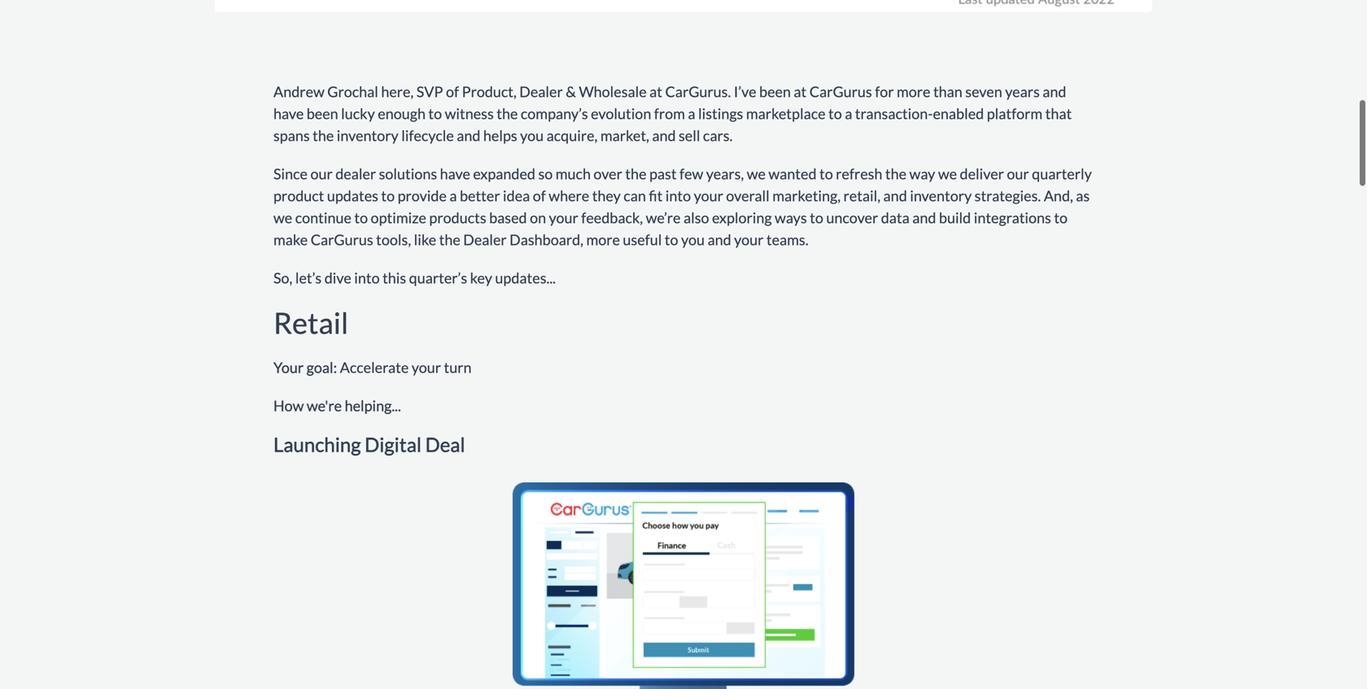 Task type: vqa. For each thing, say whether or not it's contained in the screenshot.
ways
yes



Task type: describe. For each thing, give the bounding box(es) containing it.
solutions
[[379, 165, 437, 183]]

so,
[[273, 269, 292, 287]]

let's
[[295, 269, 322, 287]]

to down 'updates'
[[354, 209, 368, 227]]

and up data
[[883, 187, 907, 205]]

since our dealer solutions have expanded so much over the past few years, we wanted to refresh the way we deliver our quarterly product updates to provide a better idea of where they can fit into your overall marketing, retail, and inventory strategies. and, as we continue to optimize products based on your feedback, we're also exploring ways to uncover data and build integrations to make cargurus tools, like the dealer dashboard, more useful to you and your teams.
[[273, 165, 1092, 248]]

how we're helping...
[[273, 397, 401, 415]]

your left turn
[[412, 358, 441, 376]]

as
[[1076, 187, 1090, 205]]

evolution
[[591, 104, 651, 122]]

wanted
[[768, 165, 817, 183]]

&
[[566, 82, 576, 100]]

to right marketplace
[[828, 104, 842, 122]]

enough
[[378, 104, 426, 122]]

dealer inside "andrew grochal here, svp of product, dealer & wholesale at cargurus. i've been at cargurus for more than seven years and have been lucky enough to witness the company's evolution from a listings marketplace to a transaction-enabled platform that spans the inventory lifecycle and helps you acquire, market, and sell cars."
[[519, 82, 563, 100]]

strategies.
[[975, 187, 1041, 205]]

like
[[414, 231, 436, 248]]

that
[[1045, 104, 1072, 122]]

of inside since our dealer solutions have expanded so much over the past few years, we wanted to refresh the way we deliver our quarterly product updates to provide a better idea of where they can fit into your overall marketing, retail, and inventory strategies. and, as we continue to optimize products based on your feedback, we're also exploring ways to uncover data and build integrations to make cargurus tools, like the dealer dashboard, more useful to you and your teams.
[[533, 187, 546, 205]]

few
[[679, 165, 703, 183]]

data
[[881, 209, 910, 227]]

exploring
[[712, 209, 772, 227]]

launching digital deal
[[273, 433, 465, 456]]

much
[[556, 165, 591, 183]]

dive
[[324, 269, 351, 287]]

0 horizontal spatial we
[[273, 209, 292, 227]]

2 at from the left
[[794, 82, 807, 100]]

more inside since our dealer solutions have expanded so much over the past few years, we wanted to refresh the way we deliver our quarterly product updates to provide a better idea of where they can fit into your overall marketing, retail, and inventory strategies. and, as we continue to optimize products based on your feedback, we're also exploring ways to uncover data and build integrations to make cargurus tools, like the dealer dashboard, more useful to you and your teams.
[[586, 231, 620, 248]]

you inside "andrew grochal here, svp of product, dealer & wholesale at cargurus. i've been at cargurus for more than seven years and have been lucky enough to witness the company's evolution from a listings marketplace to a transaction-enabled platform that spans the inventory lifecycle and helps you acquire, market, and sell cars."
[[520, 126, 544, 144]]

witness
[[445, 104, 494, 122]]

product
[[273, 187, 324, 205]]

your goal: accelerate your turn
[[273, 358, 472, 376]]

better
[[460, 187, 500, 205]]

past
[[649, 165, 677, 183]]

teams.
[[766, 231, 808, 248]]

transaction-
[[855, 104, 933, 122]]

updates...
[[495, 269, 556, 287]]

expanded
[[473, 165, 535, 183]]

from
[[654, 104, 685, 122]]

uncover
[[826, 209, 878, 227]]

the up helps
[[497, 104, 518, 122]]

and right data
[[912, 209, 936, 227]]

retail
[[273, 305, 348, 340]]

platform
[[987, 104, 1042, 122]]

idea
[[503, 187, 530, 205]]

quarter's
[[409, 269, 467, 287]]

years,
[[706, 165, 744, 183]]

quarterly
[[1032, 165, 1092, 183]]

than
[[933, 82, 962, 100]]

years
[[1005, 82, 1040, 100]]

cargurus inside "andrew grochal here, svp of product, dealer & wholesale at cargurus. i've been at cargurus for more than seven years and have been lucky enough to witness the company's evolution from a listings marketplace to a transaction-enabled platform that spans the inventory lifecycle and helps you acquire, market, and sell cars."
[[809, 82, 872, 100]]

wholesale
[[579, 82, 647, 100]]

and down exploring
[[707, 231, 731, 248]]

your up also
[[694, 187, 723, 205]]

andrew
[[273, 82, 324, 100]]

1 horizontal spatial a
[[688, 104, 695, 122]]

goal:
[[306, 358, 337, 376]]

cargurus inside since our dealer solutions have expanded so much over the past few years, we wanted to refresh the way we deliver our quarterly product updates to provide a better idea of where they can fit into your overall marketing, retail, and inventory strategies. and, as we continue to optimize products based on your feedback, we're also exploring ways to uncover data and build integrations to make cargurus tools, like the dealer dashboard, more useful to you and your teams.
[[311, 231, 373, 248]]

company's
[[521, 104, 588, 122]]

grochal
[[327, 82, 378, 100]]

digital
[[365, 433, 422, 456]]

your down exploring
[[734, 231, 764, 248]]

make
[[273, 231, 308, 248]]

and,
[[1044, 187, 1073, 205]]

a inside since our dealer solutions have expanded so much over the past few years, we wanted to refresh the way we deliver our quarterly product updates to provide a better idea of where they can fit into your overall marketing, retail, and inventory strategies. and, as we continue to optimize products based on your feedback, we're also exploring ways to uncover data and build integrations to make cargurus tools, like the dealer dashboard, more useful to you and your teams.
[[449, 187, 457, 205]]

2 horizontal spatial a
[[845, 104, 852, 122]]

seven
[[965, 82, 1002, 100]]

way
[[909, 165, 935, 183]]

cars.
[[703, 126, 733, 144]]

andrew grochal here, svp of product, dealer & wholesale at cargurus. i've been at cargurus for more than seven years and have been lucky enough to witness the company's evolution from a listings marketplace to a transaction-enabled platform that spans the inventory lifecycle and helps you acquire, market, and sell cars.
[[273, 82, 1072, 144]]

how
[[273, 397, 304, 415]]

helps
[[483, 126, 517, 144]]

and down the from
[[652, 126, 676, 144]]

product,
[[462, 82, 517, 100]]

the right spans
[[313, 126, 334, 144]]

tools,
[[376, 231, 411, 248]]

i've
[[734, 82, 756, 100]]

integrations
[[974, 209, 1051, 227]]

for
[[875, 82, 894, 100]]

retail,
[[843, 187, 880, 205]]

sell
[[679, 126, 700, 144]]

and up the that
[[1043, 82, 1066, 100]]

and down witness on the left
[[457, 126, 480, 144]]

key
[[470, 269, 492, 287]]

also
[[683, 209, 709, 227]]

the down products
[[439, 231, 460, 248]]

lifecycle
[[401, 126, 454, 144]]

inventory inside "andrew grochal here, svp of product, dealer & wholesale at cargurus. i've been at cargurus for more than seven years and have been lucky enough to witness the company's evolution from a listings marketplace to a transaction-enabled platform that spans the inventory lifecycle and helps you acquire, market, and sell cars."
[[337, 126, 399, 144]]

launching
[[273, 433, 361, 456]]

2 horizontal spatial we
[[938, 165, 957, 183]]

over
[[594, 165, 622, 183]]

feedback,
[[581, 209, 643, 227]]

here,
[[381, 82, 414, 100]]

since
[[273, 165, 308, 183]]

fit
[[649, 187, 663, 205]]

your down where
[[549, 209, 578, 227]]

have inside "andrew grochal here, svp of product, dealer & wholesale at cargurus. i've been at cargurus for more than seven years and have been lucky enough to witness the company's evolution from a listings marketplace to a transaction-enabled platform that spans the inventory lifecycle and helps you acquire, market, and sell cars."
[[273, 104, 304, 122]]

market,
[[600, 126, 649, 144]]



Task type: locate. For each thing, give the bounding box(es) containing it.
so
[[538, 165, 553, 183]]

1 vertical spatial have
[[440, 165, 470, 183]]

1 horizontal spatial our
[[1007, 165, 1029, 183]]

continue
[[295, 209, 351, 227]]

to down svp
[[428, 104, 442, 122]]

deliver
[[960, 165, 1004, 183]]

this
[[382, 269, 406, 287]]

at up the from
[[649, 82, 662, 100]]

inventory up build
[[910, 187, 972, 205]]

1 horizontal spatial you
[[681, 231, 705, 248]]

deal
[[425, 433, 465, 456]]

spans
[[273, 126, 310, 144]]

helping...
[[345, 397, 401, 415]]

1 horizontal spatial cargurus
[[809, 82, 872, 100]]

0 horizontal spatial you
[[520, 126, 544, 144]]

at
[[649, 82, 662, 100], [794, 82, 807, 100]]

1 vertical spatial cargurus
[[311, 231, 373, 248]]

more inside "andrew grochal here, svp of product, dealer & wholesale at cargurus. i've been at cargurus for more than seven years and have been lucky enough to witness the company's evolution from a listings marketplace to a transaction-enabled platform that spans the inventory lifecycle and helps you acquire, market, and sell cars."
[[897, 82, 930, 100]]

more
[[897, 82, 930, 100], [586, 231, 620, 248]]

1 horizontal spatial of
[[533, 187, 546, 205]]

1 horizontal spatial inventory
[[910, 187, 972, 205]]

0 horizontal spatial cargurus
[[311, 231, 373, 248]]

ways
[[775, 209, 807, 227]]

0 horizontal spatial our
[[310, 165, 333, 183]]

dealer
[[335, 165, 376, 183]]

0 horizontal spatial dealer
[[463, 231, 507, 248]]

have up better at top
[[440, 165, 470, 183]]

have up spans
[[273, 104, 304, 122]]

0 horizontal spatial have
[[273, 104, 304, 122]]

we
[[747, 165, 766, 183], [938, 165, 957, 183], [273, 209, 292, 227]]

useful
[[623, 231, 662, 248]]

inventory down 'lucky'
[[337, 126, 399, 144]]

our right since
[[310, 165, 333, 183]]

1 horizontal spatial into
[[665, 187, 691, 205]]

0 vertical spatial into
[[665, 187, 691, 205]]

a right the from
[[688, 104, 695, 122]]

1 horizontal spatial at
[[794, 82, 807, 100]]

the up can
[[625, 165, 646, 183]]

listings
[[698, 104, 743, 122]]

have inside since our dealer solutions have expanded so much over the past few years, we wanted to refresh the way we deliver our quarterly product updates to provide a better idea of where they can fit into your overall marketing, retail, and inventory strategies. and, as we continue to optimize products based on your feedback, we're also exploring ways to uncover data and build integrations to make cargurus tools, like the dealer dashboard, more useful to you and your teams.
[[440, 165, 470, 183]]

your
[[694, 187, 723, 205], [549, 209, 578, 227], [734, 231, 764, 248], [412, 358, 441, 376]]

svp
[[416, 82, 443, 100]]

cargurus left for
[[809, 82, 872, 100]]

0 horizontal spatial of
[[446, 82, 459, 100]]

of inside "andrew grochal here, svp of product, dealer & wholesale at cargurus. i've been at cargurus for more than seven years and have been lucky enough to witness the company's evolution from a listings marketplace to a transaction-enabled platform that spans the inventory lifecycle and helps you acquire, market, and sell cars."
[[446, 82, 459, 100]]

0 horizontal spatial a
[[449, 187, 457, 205]]

0 vertical spatial inventory
[[337, 126, 399, 144]]

our
[[310, 165, 333, 183], [1007, 165, 1029, 183]]

updates
[[327, 187, 378, 205]]

our up strategies.
[[1007, 165, 1029, 183]]

to down and,
[[1054, 209, 1068, 227]]

into right the fit
[[665, 187, 691, 205]]

can
[[624, 187, 646, 205]]

1 horizontal spatial dealer
[[519, 82, 563, 100]]

you
[[520, 126, 544, 144], [681, 231, 705, 248]]

0 vertical spatial cargurus
[[809, 82, 872, 100]]

of right svp
[[446, 82, 459, 100]]

we're
[[646, 209, 681, 227]]

optimize
[[371, 209, 426, 227]]

your
[[273, 358, 304, 376]]

to
[[428, 104, 442, 122], [828, 104, 842, 122], [819, 165, 833, 183], [381, 187, 395, 205], [354, 209, 368, 227], [810, 209, 823, 227], [1054, 209, 1068, 227], [665, 231, 678, 248]]

0 horizontal spatial into
[[354, 269, 380, 287]]

more down feedback,
[[586, 231, 620, 248]]

products
[[429, 209, 486, 227]]

we up overall
[[747, 165, 766, 183]]

accelerate
[[340, 358, 409, 376]]

and
[[1043, 82, 1066, 100], [457, 126, 480, 144], [652, 126, 676, 144], [883, 187, 907, 205], [912, 209, 936, 227], [707, 231, 731, 248]]

1 our from the left
[[310, 165, 333, 183]]

provide
[[398, 187, 447, 205]]

been
[[759, 82, 791, 100], [307, 104, 338, 122]]

a left transaction-
[[845, 104, 852, 122]]

been up marketplace
[[759, 82, 791, 100]]

0 vertical spatial been
[[759, 82, 791, 100]]

1 at from the left
[[649, 82, 662, 100]]

into left "this"
[[354, 269, 380, 287]]

to down we're
[[665, 231, 678, 248]]

you down company's
[[520, 126, 544, 144]]

dashboard,
[[509, 231, 583, 248]]

at up marketplace
[[794, 82, 807, 100]]

dealer up company's
[[519, 82, 563, 100]]

0 vertical spatial of
[[446, 82, 459, 100]]

1 vertical spatial inventory
[[910, 187, 972, 205]]

to up marketing,
[[819, 165, 833, 183]]

into inside since our dealer solutions have expanded so much over the past few years, we wanted to refresh the way we deliver our quarterly product updates to provide a better idea of where they can fit into your overall marketing, retail, and inventory strategies. and, as we continue to optimize products based on your feedback, we're also exploring ways to uncover data and build integrations to make cargurus tools, like the dealer dashboard, more useful to you and your teams.
[[665, 187, 691, 205]]

based
[[489, 209, 527, 227]]

marketplace
[[746, 104, 826, 122]]

cargurus down continue
[[311, 231, 373, 248]]

inventory inside since our dealer solutions have expanded so much over the past few years, we wanted to refresh the way we deliver our quarterly product updates to provide a better idea of where they can fit into your overall marketing, retail, and inventory strategies. and, as we continue to optimize products based on your feedback, we're also exploring ways to uncover data and build integrations to make cargurus tools, like the dealer dashboard, more useful to you and your teams.
[[910, 187, 972, 205]]

we right way
[[938, 165, 957, 183]]

0 horizontal spatial inventory
[[337, 126, 399, 144]]

build
[[939, 209, 971, 227]]

into
[[665, 187, 691, 205], [354, 269, 380, 287]]

enabled
[[933, 104, 984, 122]]

dealer down based
[[463, 231, 507, 248]]

0 horizontal spatial at
[[649, 82, 662, 100]]

1 horizontal spatial been
[[759, 82, 791, 100]]

on
[[530, 209, 546, 227]]

1 horizontal spatial have
[[440, 165, 470, 183]]

refresh
[[836, 165, 882, 183]]

a up products
[[449, 187, 457, 205]]

1 vertical spatial more
[[586, 231, 620, 248]]

to up optimize
[[381, 187, 395, 205]]

1 vertical spatial been
[[307, 104, 338, 122]]

where
[[549, 187, 589, 205]]

1 horizontal spatial more
[[897, 82, 930, 100]]

the left way
[[885, 165, 907, 183]]

inventory
[[337, 126, 399, 144], [910, 187, 972, 205]]

of up on
[[533, 187, 546, 205]]

0 vertical spatial you
[[520, 126, 544, 144]]

dealer inside since our dealer solutions have expanded so much over the past few years, we wanted to refresh the way we deliver our quarterly product updates to provide a better idea of where they can fit into your overall marketing, retail, and inventory strategies. and, as we continue to optimize products based on your feedback, we're also exploring ways to uncover data and build integrations to make cargurus tools, like the dealer dashboard, more useful to you and your teams.
[[463, 231, 507, 248]]

they
[[592, 187, 621, 205]]

2 our from the left
[[1007, 165, 1029, 183]]

marketing,
[[772, 187, 841, 205]]

acquire,
[[547, 126, 598, 144]]

1 vertical spatial you
[[681, 231, 705, 248]]

0 horizontal spatial more
[[586, 231, 620, 248]]

1 horizontal spatial we
[[747, 165, 766, 183]]

the
[[497, 104, 518, 122], [313, 126, 334, 144], [625, 165, 646, 183], [885, 165, 907, 183], [439, 231, 460, 248]]

we up make
[[273, 209, 292, 227]]

1 vertical spatial dealer
[[463, 231, 507, 248]]

cargurus.
[[665, 82, 731, 100]]

0 horizontal spatial been
[[307, 104, 338, 122]]

turn
[[444, 358, 472, 376]]

of
[[446, 82, 459, 100], [533, 187, 546, 205]]

0 vertical spatial dealer
[[519, 82, 563, 100]]

1 vertical spatial into
[[354, 269, 380, 287]]

you inside since our dealer solutions have expanded so much over the past few years, we wanted to refresh the way we deliver our quarterly product updates to provide a better idea of where they can fit into your overall marketing, retail, and inventory strategies. and, as we continue to optimize products based on your feedback, we're also exploring ways to uncover data and build integrations to make cargurus tools, like the dealer dashboard, more useful to you and your teams.
[[681, 231, 705, 248]]

1 vertical spatial of
[[533, 187, 546, 205]]

so, let's dive into this quarter's key updates...
[[273, 269, 556, 287]]

lucky
[[341, 104, 375, 122]]

more right for
[[897, 82, 930, 100]]

to down marketing,
[[810, 209, 823, 227]]

been down andrew
[[307, 104, 338, 122]]

0 vertical spatial have
[[273, 104, 304, 122]]

you down also
[[681, 231, 705, 248]]

0 vertical spatial more
[[897, 82, 930, 100]]

we're
[[307, 397, 342, 415]]



